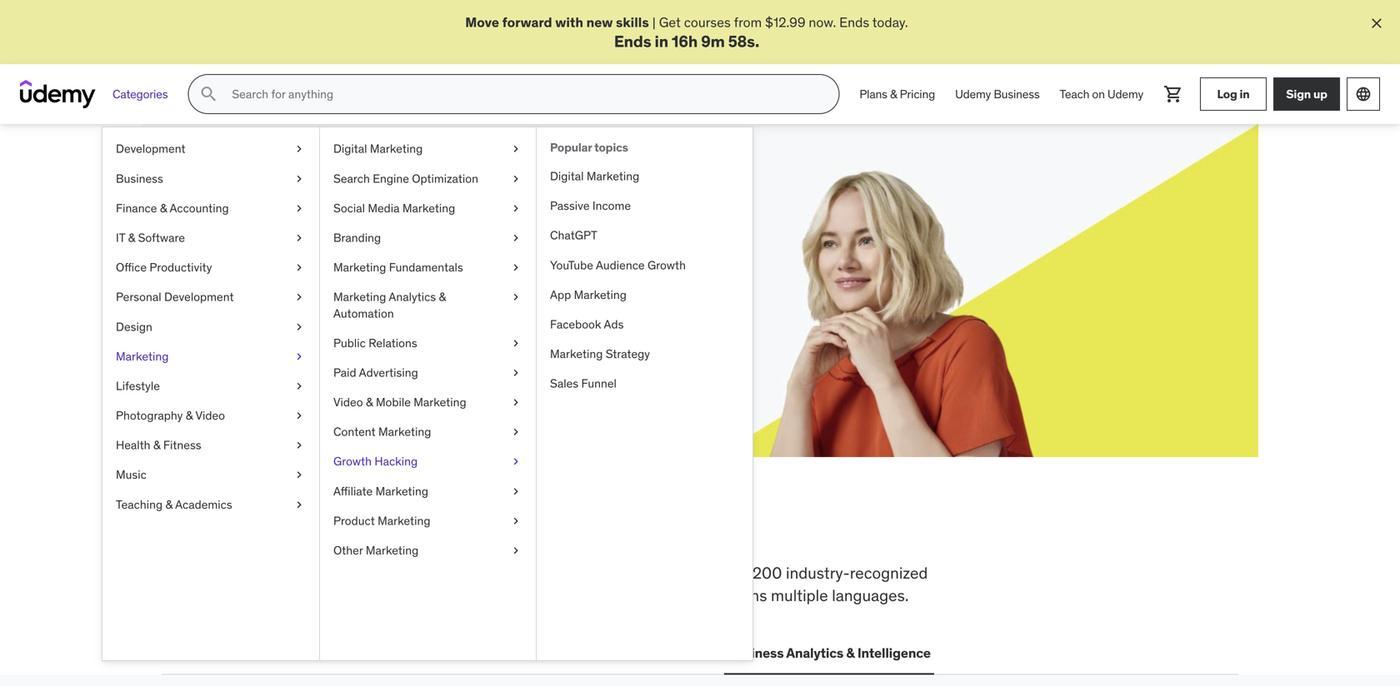 Task type: locate. For each thing, give the bounding box(es) containing it.
xsmall image inside design link
[[293, 319, 306, 335]]

income
[[593, 198, 631, 214]]

& up office
[[128, 231, 135, 246]]

1 udemy from the left
[[956, 87, 991, 102]]

your
[[345, 197, 406, 232], [270, 238, 295, 255]]

development for web
[[196, 645, 279, 662]]

digital down popular
[[550, 169, 584, 184]]

categories button
[[103, 74, 178, 114]]

2 horizontal spatial in
[[1240, 87, 1250, 102]]

affiliate marketing link
[[320, 477, 536, 507]]

facebook ads link
[[537, 310, 753, 340]]

xsmall image inside marketing analytics & automation link
[[509, 289, 523, 306]]

1 horizontal spatial for
[[437, 238, 453, 255]]

1 vertical spatial development
[[164, 290, 234, 305]]

udemy right pricing
[[956, 87, 991, 102]]

digital for passive income
[[550, 169, 584, 184]]

office
[[116, 260, 147, 275]]

our
[[262, 586, 285, 606]]

xsmall image for design
[[293, 319, 306, 335]]

today. inside move forward with new skills | get courses from $12.99 now. ends today. ends in 16h 9m 58s .
[[873, 14, 909, 31]]

it & software link
[[103, 223, 319, 253]]

skills left |
[[616, 14, 649, 31]]

1 horizontal spatial digital marketing
[[550, 169, 640, 184]]

|
[[653, 14, 656, 31]]

xsmall image inside product marketing link
[[509, 514, 523, 530]]

with left 'new'
[[555, 14, 584, 31]]

it inside button
[[299, 645, 311, 662]]

2 horizontal spatial business
[[994, 87, 1040, 102]]

0 horizontal spatial business
[[116, 171, 163, 186]]

0 vertical spatial growth
[[648, 258, 686, 273]]

1 horizontal spatial udemy
[[1108, 87, 1144, 102]]

in inside move forward with new skills | get courses from $12.99 now. ends today. ends in 16h 9m 58s .
[[655, 31, 669, 51]]

health
[[116, 438, 151, 453]]

as right little
[[503, 238, 516, 255]]

workplace
[[280, 564, 353, 584]]

udemy right on
[[1108, 87, 1144, 102]]

search
[[333, 171, 370, 186]]

today.
[[873, 14, 909, 31], [330, 257, 365, 274]]

xsmall image inside search engine optimization link
[[509, 171, 523, 187]]

music link
[[103, 461, 319, 490]]

as left little
[[456, 238, 470, 255]]

academics
[[175, 498, 232, 513]]

submit search image
[[199, 84, 219, 104]]

courses
[[684, 14, 731, 31]]

1 as from the left
[[456, 238, 470, 255]]

sign
[[1287, 87, 1311, 102]]

future
[[411, 197, 492, 232]]

0 horizontal spatial digital marketing link
[[320, 134, 536, 164]]

leadership button
[[415, 634, 490, 674]]

1 horizontal spatial your
[[345, 197, 406, 232]]

digital
[[333, 141, 367, 156], [550, 169, 584, 184]]

& right health
[[153, 438, 161, 453]]

2 vertical spatial for
[[696, 564, 715, 584]]

1 horizontal spatial digital
[[550, 169, 584, 184]]

business down spans
[[728, 645, 784, 662]]

0 vertical spatial business
[[994, 87, 1040, 102]]

1 vertical spatial digital marketing
[[550, 169, 640, 184]]

today. right now.
[[873, 14, 909, 31]]

in down |
[[655, 31, 669, 51]]

analytics for marketing
[[389, 290, 436, 305]]

marketing fundamentals link
[[320, 253, 536, 283]]

xsmall image inside growth hacking link
[[509, 454, 523, 470]]

marketing down the branding
[[333, 260, 386, 275]]

xsmall image for photography & video
[[293, 408, 306, 424]]

1 vertical spatial digital
[[550, 169, 584, 184]]

marketing up to
[[366, 544, 419, 559]]

1 vertical spatial with
[[355, 238, 380, 255]]

0 horizontal spatial as
[[456, 238, 470, 255]]

shopping cart with 0 items image
[[1164, 84, 1184, 104]]

0 vertical spatial analytics
[[389, 290, 436, 305]]

business for business
[[116, 171, 163, 186]]

0 horizontal spatial growth
[[333, 455, 372, 470]]

today. down the branding
[[330, 257, 365, 274]]

& for accounting
[[160, 201, 167, 216]]

0 vertical spatial it
[[116, 231, 125, 246]]

xsmall image for marketing fundamentals
[[509, 260, 523, 276]]

content marketing link
[[320, 418, 536, 447]]

1 vertical spatial for
[[437, 238, 453, 255]]

1 horizontal spatial growth
[[648, 258, 686, 273]]

development right web
[[196, 645, 279, 662]]

paid advertising
[[333, 366, 418, 381]]

1 horizontal spatial with
[[555, 14, 584, 31]]

& for software
[[128, 231, 135, 246]]

other marketing link
[[320, 537, 536, 566]]

xsmall image inside paid advertising link
[[509, 365, 523, 381]]

skills up the supports
[[357, 564, 392, 584]]

marketing strategy link
[[537, 340, 753, 369]]

& right finance
[[160, 201, 167, 216]]

for inside covering critical workplace skills to technical topics, including prep content for over 200 industry-recognized certifications, our catalog supports well-rounded professional development and spans multiple languages.
[[696, 564, 715, 584]]

business left teach
[[994, 87, 1040, 102]]

0 horizontal spatial with
[[355, 238, 380, 255]]

analytics
[[389, 290, 436, 305], [787, 645, 844, 662]]

digital marketing link up optimization
[[320, 134, 536, 164]]

& for academics
[[165, 498, 173, 513]]

0 vertical spatial digital marketing
[[333, 141, 423, 156]]

0 horizontal spatial your
[[270, 238, 295, 255]]

development
[[599, 586, 691, 606]]

xsmall image for personal development
[[293, 289, 306, 306]]

& for fitness
[[153, 438, 161, 453]]

1 vertical spatial it
[[299, 645, 311, 662]]

pricing
[[900, 87, 936, 102]]

xsmall image inside video & mobile marketing link
[[509, 395, 523, 411]]

1 vertical spatial your
[[270, 238, 295, 255]]

& left mobile at the bottom left of page
[[366, 395, 373, 410]]

development inside button
[[196, 645, 279, 662]]

xsmall image inside office productivity link
[[293, 260, 306, 276]]

marketing up lifestyle
[[116, 349, 169, 364]]

video down paid
[[333, 395, 363, 410]]

& right 'teaching' at the left bottom of page
[[165, 498, 173, 513]]

business inside 'business' link
[[116, 171, 163, 186]]

0 vertical spatial today.
[[873, 14, 909, 31]]

0 horizontal spatial it
[[116, 231, 125, 246]]

1 horizontal spatial it
[[299, 645, 311, 662]]

teach on udemy link
[[1050, 74, 1154, 114]]

2 horizontal spatial for
[[696, 564, 715, 584]]

business inside udemy business link
[[994, 87, 1040, 102]]

business link
[[103, 164, 319, 194]]

xsmall image inside content marketing link
[[509, 424, 523, 441]]

plans & pricing link
[[850, 74, 946, 114]]

prep
[[601, 564, 633, 584]]

office productivity link
[[103, 253, 319, 283]]

xsmall image
[[293, 141, 306, 157], [293, 171, 306, 187], [509, 171, 523, 187], [293, 230, 306, 246], [293, 260, 306, 276], [509, 365, 523, 381], [293, 378, 306, 395], [509, 454, 523, 470], [293, 467, 306, 484], [509, 484, 523, 500], [509, 543, 523, 560]]

xsmall image inside lifestyle 'link'
[[293, 378, 306, 395]]

plans & pricing
[[860, 87, 936, 102]]

xsmall image inside photography & video link
[[293, 408, 306, 424]]

marketing down the facebook
[[550, 347, 603, 362]]

xsmall image inside music link
[[293, 467, 306, 484]]

for for workplace
[[696, 564, 715, 584]]

video down lifestyle 'link'
[[195, 409, 225, 424]]

0 horizontal spatial udemy
[[956, 87, 991, 102]]

little
[[473, 238, 500, 255]]

it
[[116, 231, 125, 246], [299, 645, 311, 662]]

1 vertical spatial business
[[116, 171, 163, 186]]

marketing up automation
[[333, 290, 386, 305]]

categories
[[113, 87, 168, 102]]

with
[[555, 14, 584, 31], [355, 238, 380, 255]]

over
[[719, 564, 749, 584]]

for up fundamentals
[[437, 238, 453, 255]]

teach on udemy
[[1060, 87, 1144, 102]]

skills up workplace in the left of the page
[[276, 509, 366, 552]]

2 vertical spatial in
[[525, 509, 557, 552]]

development inside "link"
[[164, 290, 234, 305]]

video & mobile marketing
[[333, 395, 467, 410]]

passive income link
[[537, 191, 753, 221]]

xsmall image inside public relations link
[[509, 335, 523, 352]]

xsmall image inside "social media marketing" link
[[509, 200, 523, 217]]

growth up affiliate
[[333, 455, 372, 470]]

for up and
[[696, 564, 715, 584]]

all the skills you need in one place
[[162, 509, 717, 552]]

0 horizontal spatial digital marketing
[[333, 141, 423, 156]]

xsmall image inside 'business' link
[[293, 171, 306, 187]]

xsmall image for social media marketing
[[509, 200, 523, 217]]

it certifications button
[[296, 634, 401, 674]]

xsmall image for digital marketing
[[509, 141, 523, 157]]

from
[[734, 14, 762, 31]]

xsmall image inside marketing link
[[293, 349, 306, 365]]

business up finance
[[116, 171, 163, 186]]

new
[[587, 14, 613, 31]]

digital marketing up engine on the top of page
[[333, 141, 423, 156]]

1 horizontal spatial video
[[333, 395, 363, 410]]

$12.99.
[[222, 257, 265, 274]]

data
[[507, 645, 536, 662]]

development link
[[103, 134, 319, 164]]

2 vertical spatial skills
[[357, 564, 392, 584]]

xsmall image for video & mobile marketing
[[509, 395, 523, 411]]

1 vertical spatial growth
[[333, 455, 372, 470]]

finance & accounting
[[116, 201, 229, 216]]

business inside business analytics & intelligence button
[[728, 645, 784, 662]]

growth hacking element
[[536, 128, 753, 661]]

digital inside growth hacking element
[[550, 169, 584, 184]]

data science button
[[504, 634, 592, 674]]

course
[[393, 238, 434, 255]]

0 horizontal spatial today.
[[330, 257, 365, 274]]

it left certifications
[[299, 645, 311, 662]]

strategy
[[606, 347, 650, 362]]

sign up
[[1287, 87, 1328, 102]]

udemy
[[956, 87, 991, 102], [1108, 87, 1144, 102]]

xsmall image inside the teaching & academics link
[[293, 497, 306, 514]]

development down "categories" dropdown button
[[116, 141, 186, 156]]

digital marketing
[[333, 141, 423, 156], [550, 169, 640, 184]]

marketing inside "link"
[[376, 484, 429, 499]]

2 vertical spatial business
[[728, 645, 784, 662]]

forward
[[502, 14, 552, 31]]

xsmall image for growth hacking
[[509, 454, 523, 470]]

xsmall image for development
[[293, 141, 306, 157]]

0 vertical spatial digital
[[333, 141, 367, 156]]

1 vertical spatial in
[[1240, 87, 1250, 102]]

xsmall image for teaching & academics
[[293, 497, 306, 514]]

1 horizontal spatial as
[[503, 238, 516, 255]]

1 horizontal spatial in
[[655, 31, 669, 51]]

0 vertical spatial development
[[116, 141, 186, 156]]

xsmall image for music
[[293, 467, 306, 484]]

1 vertical spatial analytics
[[787, 645, 844, 662]]

16h 9m 58s
[[672, 31, 755, 51]]

catalog
[[288, 586, 341, 606]]

analytics inside button
[[787, 645, 844, 662]]

photography & video link
[[103, 401, 319, 431]]

0 vertical spatial with
[[555, 14, 584, 31]]

digital for search engine optimization
[[333, 141, 367, 156]]

& up fitness
[[186, 409, 193, 424]]

xsmall image inside other marketing link
[[509, 543, 523, 560]]

digital marketing down popular topics
[[550, 169, 640, 184]]

business
[[994, 87, 1040, 102], [116, 171, 163, 186], [728, 645, 784, 662]]

1 vertical spatial skills
[[276, 509, 366, 552]]

analytics down fundamentals
[[389, 290, 436, 305]]

xsmall image inside personal development "link"
[[293, 289, 306, 306]]

& right plans
[[890, 87, 897, 102]]

xsmall image inside it & software link
[[293, 230, 306, 246]]

in up including
[[525, 509, 557, 552]]

0 horizontal spatial digital
[[333, 141, 367, 156]]

& down the marketing fundamentals link
[[439, 290, 446, 305]]

ends
[[298, 257, 327, 274]]

1 vertical spatial today.
[[330, 257, 365, 274]]

1 horizontal spatial today.
[[873, 14, 909, 31]]

growth inside the youtube audience growth "link"
[[648, 258, 686, 273]]

1 horizontal spatial business
[[728, 645, 784, 662]]

0 vertical spatial skills
[[616, 14, 649, 31]]

health & fitness
[[116, 438, 201, 453]]

rounded
[[446, 586, 505, 606]]

xsmall image inside affiliate marketing "link"
[[509, 484, 523, 500]]

xsmall image for finance & accounting
[[293, 200, 306, 217]]

xsmall image inside finance & accounting link
[[293, 200, 306, 217]]

0 horizontal spatial video
[[195, 409, 225, 424]]

2 vertical spatial development
[[196, 645, 279, 662]]

for up the potential
[[301, 197, 340, 232]]

xsmall image inside the marketing fundamentals link
[[509, 260, 523, 276]]

analytics inside the marketing analytics & automation
[[389, 290, 436, 305]]

in
[[655, 31, 669, 51], [1240, 87, 1250, 102], [525, 509, 557, 552]]

xsmall image
[[509, 141, 523, 157], [293, 200, 306, 217], [509, 200, 523, 217], [509, 230, 523, 246], [509, 260, 523, 276], [293, 289, 306, 306], [509, 289, 523, 306], [293, 319, 306, 335], [509, 335, 523, 352], [293, 349, 306, 365], [509, 395, 523, 411], [293, 408, 306, 424], [509, 424, 523, 441], [293, 438, 306, 454], [293, 497, 306, 514], [509, 514, 523, 530]]

xsmall image inside health & fitness link
[[293, 438, 306, 454]]

1 horizontal spatial analytics
[[787, 645, 844, 662]]

business analytics & intelligence
[[728, 645, 931, 662]]

paid
[[333, 366, 357, 381]]

topics,
[[482, 564, 529, 584]]

& for mobile
[[366, 395, 373, 410]]

the
[[217, 509, 270, 552]]

0 horizontal spatial analytics
[[389, 290, 436, 305]]

development down office productivity link
[[164, 290, 234, 305]]

for for your
[[437, 238, 453, 255]]

1 horizontal spatial digital marketing link
[[537, 162, 753, 191]]

digital marketing for income
[[550, 169, 640, 184]]

xsmall image inside development link
[[293, 141, 306, 157]]

a
[[383, 238, 390, 255]]

digital marketing link for income
[[537, 162, 753, 191]]

marketing down hacking
[[376, 484, 429, 499]]

youtube audience growth link
[[537, 251, 753, 280]]

digital marketing link down topics at top left
[[537, 162, 753, 191]]

xsmall image for paid advertising
[[509, 365, 523, 381]]

analytics down multiple
[[787, 645, 844, 662]]

0 vertical spatial in
[[655, 31, 669, 51]]

facebook
[[550, 317, 601, 332]]

xsmall image inside branding 'link'
[[509, 230, 523, 246]]

.
[[755, 31, 760, 51]]

app
[[550, 288, 571, 303]]

growth down chatgpt link
[[648, 258, 686, 273]]

digital marketing for engine
[[333, 141, 423, 156]]

digital up search
[[333, 141, 367, 156]]

it up office
[[116, 231, 125, 246]]

in right log
[[1240, 87, 1250, 102]]

digital marketing inside growth hacking element
[[550, 169, 640, 184]]

with left a
[[355, 238, 380, 255]]

$12.99
[[765, 14, 806, 31]]

& left the intelligence on the bottom right of page
[[847, 645, 855, 662]]

marketing
[[370, 141, 423, 156], [587, 169, 640, 184], [403, 201, 455, 216], [333, 260, 386, 275], [574, 288, 627, 303], [333, 290, 386, 305], [550, 347, 603, 362], [116, 349, 169, 364], [414, 395, 467, 410], [379, 425, 431, 440], [376, 484, 429, 499], [378, 514, 431, 529], [366, 544, 419, 559]]

ends
[[840, 14, 870, 31], [614, 31, 652, 51]]

xsmall image for it & software
[[293, 230, 306, 246]]

close image
[[1369, 15, 1386, 32]]

professional
[[509, 586, 595, 606]]

music
[[116, 468, 147, 483]]

0 vertical spatial for
[[301, 197, 340, 232]]



Task type: vqa. For each thing, say whether or not it's contained in the screenshot.
Video Duration
no



Task type: describe. For each thing, give the bounding box(es) containing it.
chatgpt link
[[537, 221, 753, 251]]

skills inside covering critical workplace skills to technical topics, including prep content for over 200 industry-recognized certifications, our catalog supports well-rounded professional development and spans multiple languages.
[[357, 564, 392, 584]]

with inside 'skills for your future expand your potential with a course for as little as $12.99. sale ends today.'
[[355, 238, 380, 255]]

up
[[1314, 87, 1328, 102]]

with inside move forward with new skills | get courses from $12.99 now. ends today. ends in 16h 9m 58s .
[[555, 14, 584, 31]]

xsmall image for marketing analytics & automation
[[509, 289, 523, 306]]

app marketing
[[550, 288, 627, 303]]

passive income
[[550, 198, 631, 214]]

science
[[539, 645, 589, 662]]

skills inside move forward with new skills | get courses from $12.99 now. ends today. ends in 16h 9m 58s .
[[616, 14, 649, 31]]

marketing down search engine optimization link
[[403, 201, 455, 216]]

all
[[162, 509, 211, 552]]

& inside button
[[847, 645, 855, 662]]

covering
[[162, 564, 225, 584]]

xsmall image for marketing
[[293, 349, 306, 365]]

health & fitness link
[[103, 431, 319, 461]]

marketing up engine on the top of page
[[370, 141, 423, 156]]

marketing up facebook ads
[[574, 288, 627, 303]]

sale
[[268, 257, 294, 274]]

development for personal
[[164, 290, 234, 305]]

& for video
[[186, 409, 193, 424]]

product marketing link
[[320, 507, 536, 537]]

ads
[[604, 317, 624, 332]]

topics
[[595, 140, 628, 155]]

get
[[659, 14, 681, 31]]

lifestyle
[[116, 379, 160, 394]]

affiliate
[[333, 484, 373, 499]]

you
[[372, 509, 432, 552]]

1 horizontal spatial ends
[[840, 14, 870, 31]]

intelligence
[[858, 645, 931, 662]]

choose a language image
[[1356, 86, 1372, 103]]

chatgpt
[[550, 228, 598, 243]]

video & mobile marketing link
[[320, 388, 536, 418]]

affiliate marketing
[[333, 484, 429, 499]]

covering critical workplace skills to technical topics, including prep content for over 200 industry-recognized certifications, our catalog supports well-rounded professional development and spans multiple languages.
[[162, 564, 928, 606]]

sales funnel
[[550, 377, 617, 392]]

xsmall image for content marketing
[[509, 424, 523, 441]]

growth hacking
[[333, 455, 418, 470]]

industry-
[[786, 564, 850, 584]]

it for it & software
[[116, 231, 125, 246]]

Search for anything text field
[[229, 80, 819, 109]]

finance
[[116, 201, 157, 216]]

xsmall image for branding
[[509, 230, 523, 246]]

xsmall image for other marketing
[[509, 543, 523, 560]]

finance & accounting link
[[103, 194, 319, 223]]

growth hacking link
[[320, 447, 536, 477]]

popular topics
[[550, 140, 628, 155]]

place
[[630, 509, 717, 552]]

business for business analytics & intelligence
[[728, 645, 784, 662]]

xsmall image for public relations
[[509, 335, 523, 352]]

xsmall image for lifestyle
[[293, 378, 306, 395]]

passive
[[550, 198, 590, 214]]

funnel
[[582, 377, 617, 392]]

xsmall image for search engine optimization
[[509, 171, 523, 187]]

2 udemy from the left
[[1108, 87, 1144, 102]]

product
[[333, 514, 375, 529]]

advertising
[[359, 366, 418, 381]]

0 horizontal spatial ends
[[614, 31, 652, 51]]

xsmall image for product marketing
[[509, 514, 523, 530]]

marketing down paid advertising link
[[414, 395, 467, 410]]

it for it certifications
[[299, 645, 311, 662]]

teaching & academics link
[[103, 490, 319, 520]]

design link
[[103, 312, 319, 342]]

marketing down topics at top left
[[587, 169, 640, 184]]

marketing down video & mobile marketing at the bottom of page
[[379, 425, 431, 440]]

growth inside growth hacking link
[[333, 455, 372, 470]]

it certifications
[[299, 645, 398, 662]]

content
[[637, 564, 692, 584]]

content marketing
[[333, 425, 431, 440]]

media
[[368, 201, 400, 216]]

hacking
[[375, 455, 418, 470]]

recognized
[[850, 564, 928, 584]]

software
[[138, 231, 185, 246]]

languages.
[[832, 586, 909, 606]]

youtube
[[550, 258, 594, 273]]

branding link
[[320, 223, 536, 253]]

product marketing
[[333, 514, 431, 529]]

0 horizontal spatial for
[[301, 197, 340, 232]]

marketing link
[[103, 342, 319, 372]]

marketing inside the marketing analytics & automation
[[333, 290, 386, 305]]

marketing down affiliate marketing
[[378, 514, 431, 529]]

now.
[[809, 14, 836, 31]]

& inside the marketing analytics & automation
[[439, 290, 446, 305]]

analytics for business
[[787, 645, 844, 662]]

sign up link
[[1274, 78, 1341, 111]]

app marketing link
[[537, 280, 753, 310]]

personal development link
[[103, 283, 319, 312]]

communication
[[609, 645, 708, 662]]

content
[[333, 425, 376, 440]]

search engine optimization
[[333, 171, 479, 186]]

sales funnel link
[[537, 369, 753, 399]]

productivity
[[150, 260, 212, 275]]

marketing analytics & automation
[[333, 290, 446, 321]]

udemy business link
[[946, 74, 1050, 114]]

need
[[438, 509, 519, 552]]

critical
[[229, 564, 276, 584]]

xsmall image for affiliate marketing
[[509, 484, 523, 500]]

today. inside 'skills for your future expand your potential with a course for as little as $12.99. sale ends today.'
[[330, 257, 365, 274]]

mobile
[[376, 395, 411, 410]]

0 vertical spatial your
[[345, 197, 406, 232]]

social media marketing
[[333, 201, 455, 216]]

xsmall image for health & fitness
[[293, 438, 306, 454]]

digital marketing link for engine
[[320, 134, 536, 164]]

communication button
[[605, 634, 711, 674]]

udemy image
[[20, 80, 96, 109]]

paid advertising link
[[320, 358, 536, 388]]

plans
[[860, 87, 888, 102]]

log in
[[1218, 87, 1250, 102]]

xsmall image for office productivity
[[293, 260, 306, 276]]

automation
[[333, 306, 394, 321]]

other
[[333, 544, 363, 559]]

2 as from the left
[[503, 238, 516, 255]]

to
[[396, 564, 410, 584]]

& for pricing
[[890, 87, 897, 102]]

xsmall image for business
[[293, 171, 306, 187]]

technical
[[414, 564, 478, 584]]

business analytics & intelligence button
[[724, 634, 934, 674]]

0 horizontal spatial in
[[525, 509, 557, 552]]

data science
[[507, 645, 589, 662]]

office productivity
[[116, 260, 212, 275]]

skills for your future expand your potential with a course for as little as $12.99. sale ends today.
[[222, 197, 516, 274]]

branding
[[333, 231, 381, 246]]



